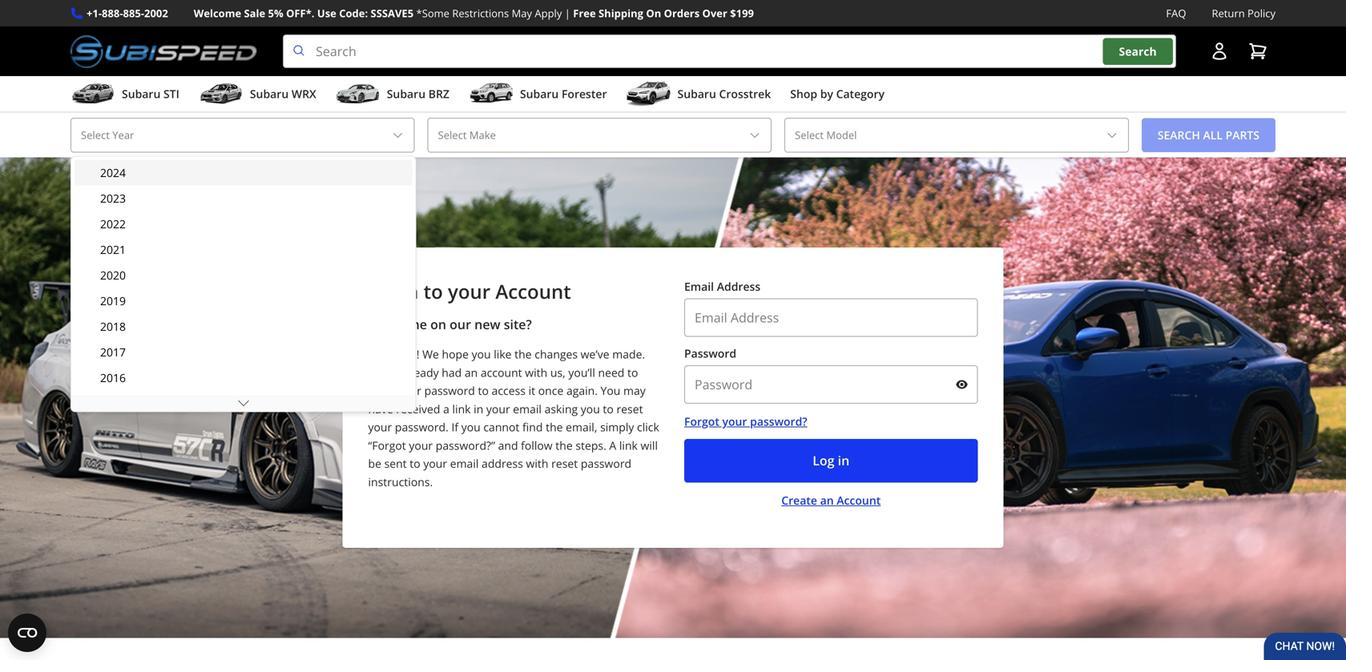 Task type: locate. For each thing, give the bounding box(es) containing it.
you down welcome! on the bottom of page
[[378, 365, 397, 380]]

2 vertical spatial the
[[555, 438, 573, 453]]

1 vertical spatial link
[[619, 438, 638, 453]]

your up our at the left of the page
[[448, 278, 490, 305]]

1 vertical spatial the
[[546, 419, 563, 435]]

will
[[641, 438, 658, 453]]

1 vertical spatial password
[[581, 456, 631, 471]]

welcome sale 5% off*. use code: sssave5 *some restrictions may apply | free shipping on orders over $199
[[194, 6, 754, 20]]

access
[[492, 383, 526, 398]]

password?
[[750, 414, 807, 429]]

you down 'again.'
[[581, 401, 600, 416]]

log in button
[[684, 439, 978, 483]]

first
[[368, 316, 395, 333]]

1 vertical spatial reset
[[617, 401, 643, 416]]

1 vertical spatial in
[[838, 452, 850, 469]]

password down a
[[581, 456, 631, 471]]

*some
[[416, 6, 449, 20]]

sent
[[384, 456, 407, 471]]

your down password?"
[[423, 456, 447, 471]]

link right a at the left bottom of the page
[[452, 401, 471, 416]]

first time on our new site?
[[368, 316, 532, 333]]

reset down the may
[[617, 401, 643, 416]]

1 vertical spatial an
[[820, 493, 834, 508]]

a
[[609, 438, 616, 453]]

address
[[717, 279, 760, 294]]

in right a at the left bottom of the page
[[474, 401, 483, 416]]

account up site?
[[495, 278, 571, 305]]

1 vertical spatial if
[[451, 419, 458, 435]]

the
[[515, 347, 532, 362], [546, 419, 563, 435], [555, 438, 573, 453]]

in inside the forgot your password? log in
[[838, 452, 850, 469]]

had
[[442, 365, 462, 380]]

welcome! we hope you like the changes we've made. if you already had an account with us, you'll need to reset your password to access it once again. you may have received a link in your email asking you to reset your password. if you cannot find the email, simply click "forgot your password?" and follow the steps. a link will be sent to your email address with reset password instructions.
[[368, 347, 659, 489]]

0 horizontal spatial in
[[474, 401, 483, 416]]

2020
[[100, 268, 126, 283]]

0 vertical spatial in
[[474, 401, 483, 416]]

link
[[452, 401, 471, 416], [619, 438, 638, 453]]

an right had
[[465, 365, 478, 380]]

create an account
[[781, 493, 881, 508]]

group containing 2024
[[75, 160, 412, 660]]

0 horizontal spatial reset
[[368, 383, 395, 398]]

2 vertical spatial reset
[[551, 456, 578, 471]]

1 horizontal spatial an
[[820, 493, 834, 508]]

changes
[[535, 347, 578, 362]]

to
[[424, 278, 443, 305], [627, 365, 638, 380], [478, 383, 489, 398], [603, 401, 614, 416], [410, 456, 420, 471]]

0 vertical spatial reset
[[368, 383, 395, 398]]

0 vertical spatial if
[[368, 365, 375, 380]]

address
[[482, 456, 523, 471]]

1 horizontal spatial if
[[451, 419, 458, 435]]

5%
[[268, 6, 283, 20]]

log
[[813, 452, 834, 469]]

sale
[[244, 6, 265, 20]]

1 vertical spatial account
[[837, 493, 881, 508]]

may
[[623, 383, 646, 398]]

2016
[[100, 370, 126, 385]]

on
[[646, 6, 661, 20]]

orders
[[664, 6, 700, 20]]

2019
[[100, 293, 126, 308]]

1 horizontal spatial link
[[619, 438, 638, 453]]

2024
[[100, 165, 126, 180]]

account down log in button
[[837, 493, 881, 508]]

click
[[637, 419, 659, 435]]

888-
[[102, 6, 123, 20]]

search button
[[1103, 38, 1173, 65]]

the down "asking"
[[546, 419, 563, 435]]

we've
[[581, 347, 609, 362]]

with
[[525, 365, 547, 380], [526, 456, 548, 471]]

you
[[601, 383, 620, 398]]

password
[[424, 383, 475, 398], [581, 456, 631, 471]]

0 vertical spatial account
[[495, 278, 571, 305]]

your right forgot
[[722, 414, 747, 429]]

email down it
[[513, 401, 542, 416]]

the down email,
[[555, 438, 573, 453]]

steps.
[[576, 438, 606, 453]]

it
[[528, 383, 535, 398]]

instructions.
[[368, 474, 433, 489]]

your
[[448, 278, 490, 305], [398, 383, 421, 398], [486, 401, 510, 416], [722, 414, 747, 429], [368, 419, 392, 435], [409, 438, 433, 453], [423, 456, 447, 471]]

2018
[[100, 319, 126, 334]]

2 horizontal spatial reset
[[617, 401, 643, 416]]

0 horizontal spatial email
[[450, 456, 479, 471]]

+1-888-885-2002 link
[[87, 5, 168, 22]]

email
[[513, 401, 542, 416], [450, 456, 479, 471]]

1 horizontal spatial email
[[513, 401, 542, 416]]

2002
[[144, 6, 168, 20]]

0 vertical spatial an
[[465, 365, 478, 380]]

account
[[495, 278, 571, 305], [837, 493, 881, 508]]

option
[[75, 391, 412, 416]]

0 horizontal spatial an
[[465, 365, 478, 380]]

+1-
[[87, 6, 102, 20]]

0 vertical spatial password
[[424, 383, 475, 398]]

like
[[494, 347, 512, 362]]

once
[[538, 383, 564, 398]]

site?
[[504, 316, 532, 333]]

the right like
[[515, 347, 532, 362]]

|
[[565, 6, 570, 20]]

1 horizontal spatial password
[[581, 456, 631, 471]]

with down follow
[[526, 456, 548, 471]]

if down welcome! on the bottom of page
[[368, 365, 375, 380]]

an right create
[[820, 493, 834, 508]]

0 vertical spatial email
[[513, 401, 542, 416]]

if
[[368, 365, 375, 380], [451, 419, 458, 435]]

us,
[[550, 365, 565, 380]]

asking
[[545, 401, 578, 416]]

list box containing 2024
[[71, 156, 416, 660]]

account
[[481, 365, 522, 380]]

1 horizontal spatial in
[[838, 452, 850, 469]]

link right a
[[619, 438, 638, 453]]

if up password?"
[[451, 419, 458, 435]]

reset up "have"
[[368, 383, 395, 398]]

$199
[[730, 6, 754, 20]]

reset down steps.
[[551, 456, 578, 471]]

email down password?"
[[450, 456, 479, 471]]

time
[[399, 316, 427, 333]]

you
[[472, 347, 491, 362], [378, 365, 397, 380], [581, 401, 600, 416], [461, 419, 481, 435]]

with up it
[[525, 365, 547, 380]]

group
[[75, 160, 412, 660]]

1 horizontal spatial account
[[837, 493, 881, 508]]

in right log
[[838, 452, 850, 469]]

password down had
[[424, 383, 475, 398]]

in
[[474, 401, 483, 416], [838, 452, 850, 469]]

0 vertical spatial link
[[452, 401, 471, 416]]

welcome
[[194, 6, 241, 20]]

faq link
[[1166, 5, 1186, 22]]

list box
[[71, 156, 416, 660]]

email
[[684, 279, 714, 294]]

forgot
[[684, 414, 719, 429]]

we
[[422, 347, 439, 362]]



Task type: describe. For each thing, give the bounding box(es) containing it.
2022
[[100, 216, 126, 232]]

new
[[474, 316, 500, 333]]

follow
[[521, 438, 553, 453]]

need
[[598, 365, 624, 380]]

you up password?"
[[461, 419, 481, 435]]

to up the may
[[627, 365, 638, 380]]

2023
[[100, 191, 126, 206]]

option inside list box
[[75, 391, 412, 416]]

apply
[[535, 6, 562, 20]]

sssave5
[[371, 6, 414, 20]]

Password password field
[[684, 365, 978, 404]]

0 horizontal spatial account
[[495, 278, 571, 305]]

our
[[450, 316, 471, 333]]

free
[[573, 6, 596, 20]]

Email Address text field
[[684, 299, 978, 337]]

0 horizontal spatial password
[[424, 383, 475, 398]]

you left like
[[472, 347, 491, 362]]

your inside the forgot your password? log in
[[722, 414, 747, 429]]

1 horizontal spatial reset
[[551, 456, 578, 471]]

password?"
[[436, 438, 495, 453]]

email,
[[566, 419, 597, 435]]

your up received
[[398, 383, 421, 398]]

your down "have"
[[368, 419, 392, 435]]

on
[[430, 316, 446, 333]]

received
[[396, 401, 440, 416]]

use
[[317, 6, 336, 20]]

and
[[498, 438, 518, 453]]

in inside welcome! we hope you like the changes we've made. if you already had an account with us, you'll need to reset your password to access it once again. you may have received a link in your email asking you to reset your password. if you cannot find the email, simply click "forgot your password?" and follow the steps. a link will be sent to your email address with reset password instructions.
[[474, 401, 483, 416]]

your up cannot
[[486, 401, 510, 416]]

"forgot
[[368, 438, 406, 453]]

+1-888-885-2002
[[87, 6, 168, 20]]

be
[[368, 456, 381, 471]]

1 vertical spatial with
[[526, 456, 548, 471]]

885-
[[123, 6, 144, 20]]

an inside welcome! we hope you like the changes we've made. if you already had an account with us, you'll need to reset your password to access it once again. you may have received a link in your email asking you to reset your password. if you cannot find the email, simply click "forgot your password?" and follow the steps. a link will be sent to your email address with reset password instructions.
[[465, 365, 478, 380]]

code:
[[339, 6, 368, 20]]

create an account link
[[781, 492, 881, 508]]

search input field
[[283, 35, 1176, 68]]

0 horizontal spatial if
[[368, 365, 375, 380]]

login to your account
[[368, 278, 571, 305]]

faq
[[1166, 6, 1186, 20]]

cannot
[[483, 419, 520, 435]]

shipping
[[599, 6, 643, 20]]

forgot your password? link
[[684, 413, 978, 430]]

to right sent
[[410, 456, 420, 471]]

to up the on
[[424, 278, 443, 305]]

return policy
[[1212, 6, 1276, 20]]

to left access
[[478, 383, 489, 398]]

return policy link
[[1212, 5, 1276, 22]]

restrictions
[[452, 6, 509, 20]]

2021
[[100, 242, 126, 257]]

have
[[368, 401, 393, 416]]

to down you
[[603, 401, 614, 416]]

welcome!
[[368, 347, 419, 362]]

a
[[443, 401, 449, 416]]

email address
[[684, 279, 760, 294]]

return
[[1212, 6, 1245, 20]]

0 vertical spatial with
[[525, 365, 547, 380]]

over
[[702, 6, 727, 20]]

you'll
[[568, 365, 595, 380]]

may
[[512, 6, 532, 20]]

0 horizontal spatial link
[[452, 401, 471, 416]]

off*.
[[286, 6, 314, 20]]

forgot your password? log in
[[684, 414, 850, 469]]

1 vertical spatial email
[[450, 456, 479, 471]]

password.
[[395, 419, 449, 435]]

create
[[781, 493, 817, 508]]

login
[[368, 278, 419, 305]]

find
[[522, 419, 543, 435]]

2017
[[100, 345, 126, 360]]

policy
[[1248, 6, 1276, 20]]

your down password.
[[409, 438, 433, 453]]

hope
[[442, 347, 469, 362]]

search
[[1119, 44, 1157, 59]]

0 vertical spatial the
[[515, 347, 532, 362]]

again.
[[566, 383, 598, 398]]

open widget image
[[8, 614, 46, 652]]

simply
[[600, 419, 634, 435]]

group inside list box
[[75, 160, 412, 660]]

already
[[400, 365, 439, 380]]

password
[[684, 346, 736, 361]]

made.
[[612, 347, 645, 362]]



Task type: vqa. For each thing, say whether or not it's contained in the screenshot.
the right in
yes



